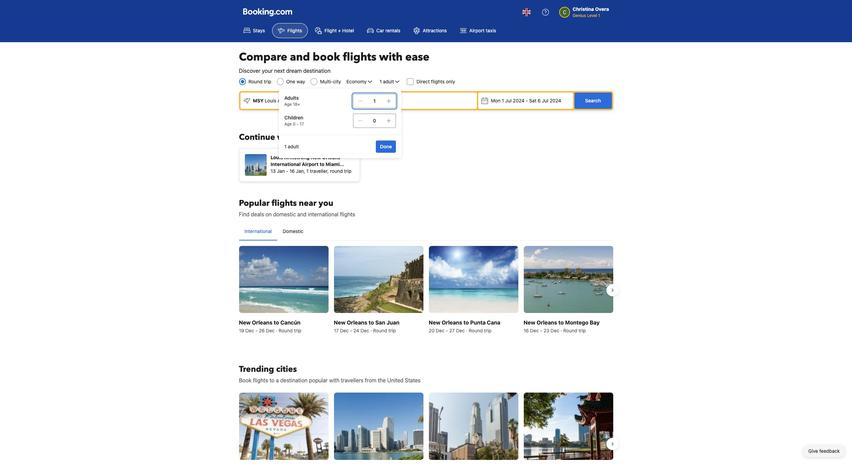 Task type: vqa. For each thing, say whether or not it's contained in the screenshot.
time
no



Task type: describe. For each thing, give the bounding box(es) containing it.
find
[[239, 211, 250, 217]]

attractions link
[[408, 23, 453, 38]]

flight
[[325, 28, 337, 33]]

0 horizontal spatial 16
[[290, 168, 295, 174]]

a
[[276, 378, 279, 384]]

to for new orleans to punta cana
[[464, 320, 469, 326]]

flights right the international
[[340, 211, 355, 217]]

1 jul from the left
[[506, 98, 512, 103]]

airport taxis
[[470, 28, 496, 33]]

left
[[321, 132, 334, 143]]

done button
[[376, 141, 396, 153]]

19
[[239, 328, 244, 334]]

new for new orleans to san juan
[[334, 320, 346, 326]]

new for new orleans to punta cana
[[429, 320, 441, 326]]

5 dec from the left
[[436, 328, 445, 334]]

search button
[[575, 93, 612, 109]]

compare and book flights with ease discover your next dream destination
[[239, 50, 430, 74]]

hotel
[[342, 28, 354, 33]]

on
[[266, 211, 272, 217]]

new orleans to san juan image
[[334, 246, 424, 313]]

13 jan - 16 jan, 1 traveller, round trip
[[271, 168, 352, 174]]

1 dec from the left
[[246, 328, 254, 334]]

new for new orleans to cancún
[[239, 320, 251, 326]]

montego
[[565, 320, 589, 326]]

new inside louis armstrong new orleans international airport to miami international airport
[[311, 155, 321, 160]]

armstrong
[[284, 155, 310, 160]]

louis armstrong new orleans international airport to miami international airport
[[271, 155, 341, 174]]

adult inside popup button
[[383, 79, 394, 84]]

international
[[308, 211, 339, 217]]

2 jul from the left
[[542, 98, 549, 103]]

children
[[285, 115, 303, 120]]

- right jan
[[286, 168, 288, 174]]

- inside children age 0 - 17
[[297, 122, 299, 127]]

new orleans to montego bay image
[[524, 246, 614, 313]]

0 inside children age 0 - 17
[[293, 122, 296, 127]]

states
[[405, 378, 421, 384]]

- inside new orleans to punta cana 20 dec - 27 dec · round trip
[[446, 328, 448, 334]]

16 inside new orleans to montego bay 16 dec - 23 dec · round trip
[[524, 328, 529, 334]]

san
[[376, 320, 386, 326]]

dream
[[286, 68, 302, 74]]

ease
[[406, 50, 430, 65]]

flight + hotel
[[325, 28, 354, 33]]

orleans for new orleans to cancún
[[252, 320, 273, 326]]

airport taxis link
[[454, 23, 502, 38]]

0 vertical spatial international
[[271, 161, 301, 167]]

off
[[336, 132, 347, 143]]

to for new orleans to cancún
[[274, 320, 279, 326]]

from
[[365, 378, 377, 384]]

trending
[[239, 364, 274, 375]]

adults
[[285, 95, 299, 101]]

1 inside christina overa genius level 1
[[599, 13, 601, 18]]

· for new orleans to montego bay
[[561, 328, 562, 334]]

- inside new orleans to montego bay 16 dec - 23 dec · round trip
[[540, 328, 543, 334]]

msy button
[[240, 93, 376, 109]]

give feedback button
[[803, 445, 846, 457]]

24
[[354, 328, 359, 334]]

christina
[[573, 6, 594, 12]]

flights inside compare and book flights with ease discover your next dream destination
[[343, 50, 377, 65]]

mon 1 jul 2024 - sat 6 jul 2024
[[491, 98, 562, 103]]

los angeles, united states image
[[429, 393, 519, 460]]

trip inside new orleans to montego bay 16 dec - 23 dec · round trip
[[579, 328, 586, 334]]

new for new orleans to montego bay
[[524, 320, 536, 326]]

domestic
[[273, 211, 296, 217]]

airport inside airport taxis link
[[470, 28, 485, 33]]

- inside popup button
[[526, 98, 528, 103]]

age for adults
[[285, 102, 292, 107]]

orleans for new orleans to san juan
[[347, 320, 368, 326]]

new orleans to cancún 19 dec - 26 dec · round trip
[[239, 320, 302, 334]]

only
[[446, 79, 455, 84]]

give feedback
[[809, 448, 840, 454]]

new orleans to san juan 17 dec - 24 dec · round trip
[[334, 320, 400, 334]]

your
[[262, 68, 273, 74]]

cana
[[487, 320, 501, 326]]

orlando, united states image
[[524, 393, 614, 460]]

mon
[[491, 98, 501, 103]]

with inside compare and book flights with ease discover your next dream destination
[[379, 50, 403, 65]]

to inside the trending cities book flights to a destination popular with travellers from the united states
[[270, 378, 275, 384]]

popular flights near you find deals on domestic and international flights
[[239, 198, 355, 217]]

1 vertical spatial airport
[[302, 161, 319, 167]]

direct flights only
[[417, 79, 455, 84]]

new orleans to montego bay 16 dec - 23 dec · round trip
[[524, 320, 600, 334]]

car rentals
[[377, 28, 401, 33]]

2 dec from the left
[[266, 328, 275, 334]]

adults age 18+
[[285, 95, 300, 107]]

the
[[378, 378, 386, 384]]

deals
[[251, 211, 264, 217]]

trip inside 'new orleans to san juan 17 dec - 24 dec · round trip'
[[389, 328, 396, 334]]

flight + hotel link
[[309, 23, 360, 38]]

level
[[587, 13, 597, 18]]

overa
[[596, 6, 609, 12]]

where
[[277, 132, 302, 143]]

27
[[450, 328, 455, 334]]

· for new orleans to punta cana
[[466, 328, 468, 334]]

round down discover
[[249, 79, 263, 84]]

2 vertical spatial airport
[[302, 168, 319, 174]]

round
[[330, 168, 343, 174]]

book
[[313, 50, 340, 65]]

0 horizontal spatial adult
[[288, 144, 299, 149]]

round trip
[[249, 79, 271, 84]]

1 horizontal spatial 0
[[373, 118, 376, 124]]

feedback
[[820, 448, 840, 454]]

to for new orleans to montego bay
[[559, 320, 564, 326]]

international inside button
[[245, 228, 272, 234]]



Task type: locate. For each thing, give the bounding box(es) containing it.
trip down cancún
[[294, 328, 302, 334]]

you left left
[[304, 132, 319, 143]]

1 vertical spatial region
[[234, 390, 619, 464]]

0 vertical spatial 1 adult
[[380, 79, 394, 84]]

round inside new orleans to cancún 19 dec - 26 dec · round trip
[[279, 328, 293, 334]]

international up jan
[[271, 161, 301, 167]]

one way
[[286, 79, 305, 84]]

1 adult button
[[379, 78, 402, 86]]

0 horizontal spatial 0
[[293, 122, 296, 127]]

to left montego
[[559, 320, 564, 326]]

1 2024 from the left
[[513, 98, 525, 103]]

2 age from the top
[[285, 122, 292, 127]]

msy
[[253, 98, 264, 103]]

1 horizontal spatial jul
[[542, 98, 549, 103]]

0 vertical spatial 16
[[290, 168, 295, 174]]

with up "1 adult" popup button on the top of page
[[379, 50, 403, 65]]

to inside 'new orleans to san juan 17 dec - 24 dec · round trip'
[[369, 320, 374, 326]]

louis
[[271, 155, 283, 160]]

0 horizontal spatial 17
[[300, 122, 304, 127]]

adult
[[383, 79, 394, 84], [288, 144, 299, 149]]

17
[[300, 122, 304, 127], [334, 328, 339, 334]]

way
[[297, 79, 305, 84]]

0 vertical spatial airport
[[470, 28, 485, 33]]

next
[[274, 68, 285, 74]]

3 · from the left
[[466, 328, 468, 334]]

international button
[[239, 223, 277, 240]]

6 dec from the left
[[456, 328, 465, 334]]

1 vertical spatial 16
[[524, 328, 529, 334]]

destination down cities
[[280, 378, 308, 384]]

orleans up 26
[[252, 320, 273, 326]]

2024 right the 6
[[550, 98, 562, 103]]

with right popular
[[329, 378, 340, 384]]

orleans inside 'new orleans to san juan 17 dec - 24 dec · round trip'
[[347, 320, 368, 326]]

age inside adults age 18+
[[285, 102, 292, 107]]

1 vertical spatial with
[[329, 378, 340, 384]]

0 horizontal spatial with
[[329, 378, 340, 384]]

dec right 19
[[246, 328, 254, 334]]

round for new orleans to san juan
[[373, 328, 387, 334]]

taxis
[[486, 28, 496, 33]]

car rentals link
[[361, 23, 406, 38]]

26
[[259, 328, 265, 334]]

new inside new orleans to punta cana 20 dec - 27 dec · round trip
[[429, 320, 441, 326]]

age for children
[[285, 122, 292, 127]]

multi-
[[320, 79, 333, 84]]

to inside louis armstrong new orleans international airport to miami international airport
[[320, 161, 325, 167]]

trip down the your
[[264, 79, 271, 84]]

2 2024 from the left
[[550, 98, 562, 103]]

cancún
[[281, 320, 301, 326]]

orleans inside louis armstrong new orleans international airport to miami international airport
[[322, 155, 341, 160]]

genius
[[573, 13, 586, 18]]

jan
[[277, 168, 285, 174]]

airport up 13 jan - 16 jan, 1 traveller, round trip
[[302, 161, 319, 167]]

1 vertical spatial destination
[[280, 378, 308, 384]]

to left the a
[[270, 378, 275, 384]]

destination
[[303, 68, 331, 74], [280, 378, 308, 384]]

economy
[[347, 79, 367, 84]]

1 vertical spatial international
[[271, 168, 301, 174]]

1 horizontal spatial with
[[379, 50, 403, 65]]

jul right the 6
[[542, 98, 549, 103]]

trip down montego
[[579, 328, 586, 334]]

to
[[320, 161, 325, 167], [274, 320, 279, 326], [369, 320, 374, 326], [464, 320, 469, 326], [559, 320, 564, 326], [270, 378, 275, 384]]

and inside popular flights near you find deals on domestic and international flights
[[297, 211, 307, 217]]

sat
[[530, 98, 537, 103]]

direct
[[417, 79, 430, 84]]

attractions
[[423, 28, 447, 33]]

airport
[[470, 28, 485, 33], [302, 161, 319, 167], [302, 168, 319, 174]]

city
[[333, 79, 341, 84]]

1 vertical spatial adult
[[288, 144, 299, 149]]

0 vertical spatial age
[[285, 102, 292, 107]]

trip right round
[[344, 168, 352, 174]]

0 vertical spatial and
[[290, 50, 310, 65]]

1 vertical spatial and
[[297, 211, 307, 217]]

and inside compare and book flights with ease discover your next dream destination
[[290, 50, 310, 65]]

orleans inside new orleans to cancún 19 dec - 26 dec · round trip
[[252, 320, 273, 326]]

1 vertical spatial 17
[[334, 328, 339, 334]]

round down montego
[[564, 328, 578, 334]]

23
[[544, 328, 550, 334]]

age down children
[[285, 122, 292, 127]]

to up traveller,
[[320, 161, 325, 167]]

las vegas, united states image
[[239, 393, 329, 460]]

children age 0 - 17
[[285, 115, 304, 127]]

trip down juan
[[389, 328, 396, 334]]

0 horizontal spatial jul
[[506, 98, 512, 103]]

· inside new orleans to montego bay 16 dec - 23 dec · round trip
[[561, 328, 562, 334]]

search
[[586, 98, 601, 103]]

dec right 20
[[436, 328, 445, 334]]

0 vertical spatial adult
[[383, 79, 394, 84]]

1 adult right economy
[[380, 79, 394, 84]]

orleans inside new orleans to montego bay 16 dec - 23 dec · round trip
[[537, 320, 557, 326]]

1 age from the top
[[285, 102, 292, 107]]

new orleans to cancún image
[[239, 246, 329, 313]]

to inside new orleans to punta cana 20 dec - 27 dec · round trip
[[464, 320, 469, 326]]

1 adult inside popup button
[[380, 79, 394, 84]]

2 region from the top
[[234, 390, 619, 464]]

0 vertical spatial region
[[234, 243, 619, 337]]

cities
[[276, 364, 297, 375]]

one
[[286, 79, 295, 84]]

dec left "23"
[[530, 328, 539, 334]]

· inside new orleans to cancún 19 dec - 26 dec · round trip
[[276, 328, 277, 334]]

new inside new orleans to montego bay 16 dec - 23 dec · round trip
[[524, 320, 536, 326]]

4 dec from the left
[[361, 328, 369, 334]]

domestic
[[283, 228, 304, 234]]

dec right 26
[[266, 328, 275, 334]]

you
[[304, 132, 319, 143], [319, 198, 334, 209]]

you up the international
[[319, 198, 334, 209]]

flights down trending
[[253, 378, 268, 384]]

region containing new orleans to cancún
[[234, 243, 619, 337]]

· right 27
[[466, 328, 468, 334]]

with inside the trending cities book flights to a destination popular with travellers from the united states
[[329, 378, 340, 384]]

· inside 'new orleans to san juan 17 dec - 24 dec · round trip'
[[371, 328, 372, 334]]

juan
[[387, 320, 400, 326]]

jul right mon
[[506, 98, 512, 103]]

rentals
[[386, 28, 401, 33]]

flights left only
[[431, 79, 445, 84]]

popular
[[309, 378, 328, 384]]

flights
[[288, 28, 302, 33]]

to inside new orleans to cancún 19 dec - 26 dec · round trip
[[274, 320, 279, 326]]

and
[[290, 50, 310, 65], [297, 211, 307, 217]]

17 left 24
[[334, 328, 339, 334]]

flights up economy
[[343, 50, 377, 65]]

- left "23"
[[540, 328, 543, 334]]

age
[[285, 102, 292, 107], [285, 122, 292, 127]]

discover
[[239, 68, 261, 74]]

and down near
[[297, 211, 307, 217]]

8 dec from the left
[[551, 328, 560, 334]]

to for new orleans to san juan
[[369, 320, 374, 326]]

2 vertical spatial international
[[245, 228, 272, 234]]

1 horizontal spatial adult
[[383, 79, 394, 84]]

new inside 'new orleans to san juan 17 dec - 24 dec · round trip'
[[334, 320, 346, 326]]

4 · from the left
[[561, 328, 562, 334]]

trip down cana
[[484, 328, 492, 334]]

17 down children
[[300, 122, 304, 127]]

16
[[290, 168, 295, 174], [524, 328, 529, 334]]

dec right "23"
[[551, 328, 560, 334]]

· right 24
[[371, 328, 372, 334]]

orleans for new orleans to montego bay
[[537, 320, 557, 326]]

1 horizontal spatial 1 adult
[[380, 79, 394, 84]]

trip inside new orleans to cancún 19 dec - 26 dec · round trip
[[294, 328, 302, 334]]

1 vertical spatial you
[[319, 198, 334, 209]]

round inside 'new orleans to san juan 17 dec - 24 dec · round trip'
[[373, 328, 387, 334]]

- inside new orleans to cancún 19 dec - 26 dec · round trip
[[256, 328, 258, 334]]

2024 left sat
[[513, 98, 525, 103]]

orleans for new orleans to punta cana
[[442, 320, 463, 326]]

2 · from the left
[[371, 328, 372, 334]]

flights link
[[272, 23, 308, 38]]

- left 26
[[256, 328, 258, 334]]

dec left 24
[[340, 328, 349, 334]]

3 dec from the left
[[340, 328, 349, 334]]

near
[[299, 198, 317, 209]]

adult right economy
[[383, 79, 394, 84]]

miami
[[326, 161, 340, 167]]

0 vertical spatial you
[[304, 132, 319, 143]]

- left 24
[[350, 328, 352, 334]]

-
[[526, 98, 528, 103], [297, 122, 299, 127], [286, 168, 288, 174], [256, 328, 258, 334], [350, 328, 352, 334], [446, 328, 448, 334], [540, 328, 543, 334]]

· for new orleans to san juan
[[371, 328, 372, 334]]

round inside new orleans to montego bay 16 dec - 23 dec · round trip
[[564, 328, 578, 334]]

age inside children age 0 - 17
[[285, 122, 292, 127]]

- inside 'new orleans to san juan 17 dec - 24 dec · round trip'
[[350, 328, 352, 334]]

1
[[599, 13, 601, 18], [380, 79, 382, 84], [502, 98, 504, 103], [374, 98, 376, 104], [285, 144, 287, 149], [307, 168, 309, 174]]

· right 26
[[276, 328, 277, 334]]

17 inside children age 0 - 17
[[300, 122, 304, 127]]

you inside popular flights near you find deals on domestic and international flights
[[319, 198, 334, 209]]

round down cancún
[[279, 328, 293, 334]]

miami, united states image
[[334, 393, 424, 460]]

destination inside compare and book flights with ease discover your next dream destination
[[303, 68, 331, 74]]

1 · from the left
[[276, 328, 277, 334]]

13
[[271, 168, 276, 174]]

and up dream
[[290, 50, 310, 65]]

destination inside the trending cities book flights to a destination popular with travellers from the united states
[[280, 378, 308, 384]]

2024
[[513, 98, 525, 103], [550, 98, 562, 103]]

united
[[387, 378, 404, 384]]

0 vertical spatial with
[[379, 50, 403, 65]]

1 vertical spatial age
[[285, 122, 292, 127]]

booking.com logo image
[[243, 8, 292, 16], [243, 8, 292, 16]]

stays
[[253, 28, 265, 33]]

- left 27
[[446, 328, 448, 334]]

international down louis
[[271, 168, 301, 174]]

7 dec from the left
[[530, 328, 539, 334]]

new orleans to punta cana 20 dec - 27 dec · round trip
[[429, 320, 501, 334]]

orleans
[[322, 155, 341, 160], [252, 320, 273, 326], [347, 320, 368, 326], [442, 320, 463, 326], [537, 320, 557, 326]]

orleans up 27
[[442, 320, 463, 326]]

adult down continue where you left off
[[288, 144, 299, 149]]

round down punta
[[469, 328, 483, 334]]

domestic button
[[277, 223, 309, 240]]

16 left "23"
[[524, 328, 529, 334]]

· right "23"
[[561, 328, 562, 334]]

orleans up "23"
[[537, 320, 557, 326]]

1 horizontal spatial 2024
[[550, 98, 562, 103]]

0 horizontal spatial 2024
[[513, 98, 525, 103]]

flights inside the trending cities book flights to a destination popular with travellers from the united states
[[253, 378, 268, 384]]

popular
[[239, 198, 270, 209]]

round for new orleans to montego bay
[[564, 328, 578, 334]]

6
[[538, 98, 541, 103]]

tab list containing international
[[239, 223, 614, 241]]

airport left taxis
[[470, 28, 485, 33]]

18+
[[293, 102, 300, 107]]

car
[[377, 28, 384, 33]]

orleans up miami
[[322, 155, 341, 160]]

airport down armstrong
[[302, 168, 319, 174]]

mon 1 jul 2024 - sat 6 jul 2024 button
[[479, 93, 573, 109]]

1 horizontal spatial 17
[[334, 328, 339, 334]]

1 region from the top
[[234, 243, 619, 337]]

compare
[[239, 50, 287, 65]]

to left "san" on the bottom left
[[369, 320, 374, 326]]

region
[[234, 243, 619, 337], [234, 390, 619, 464]]

international down the deals
[[245, 228, 272, 234]]

to left cancún
[[274, 320, 279, 326]]

1 vertical spatial 1 adult
[[285, 144, 299, 149]]

dec right 27
[[456, 328, 465, 334]]

dec right 24
[[361, 328, 369, 334]]

trip inside new orleans to punta cana 20 dec - 27 dec · round trip
[[484, 328, 492, 334]]

orleans inside new orleans to punta cana 20 dec - 27 dec · round trip
[[442, 320, 463, 326]]

0 horizontal spatial 1 adult
[[285, 144, 299, 149]]

flights up the domestic
[[272, 198, 297, 209]]

· inside new orleans to punta cana 20 dec - 27 dec · round trip
[[466, 328, 468, 334]]

new inside new orleans to cancún 19 dec - 26 dec · round trip
[[239, 320, 251, 326]]

done
[[380, 144, 392, 149]]

to inside new orleans to montego bay 16 dec - 23 dec · round trip
[[559, 320, 564, 326]]

16 left jan,
[[290, 168, 295, 174]]

- left sat
[[526, 98, 528, 103]]

1 horizontal spatial 16
[[524, 328, 529, 334]]

trending cities book flights to a destination popular with travellers from the united states
[[239, 364, 421, 384]]

0 down children
[[293, 122, 296, 127]]

christina overa genius level 1
[[573, 6, 609, 18]]

traveller,
[[310, 168, 329, 174]]

0 vertical spatial 17
[[300, 122, 304, 127]]

- down children
[[297, 122, 299, 127]]

jan,
[[296, 168, 305, 174]]

orleans up 24
[[347, 320, 368, 326]]

tab list
[[239, 223, 614, 241]]

travellers
[[341, 378, 364, 384]]

0 vertical spatial destination
[[303, 68, 331, 74]]

continue where you left off
[[239, 132, 347, 143]]

round inside new orleans to punta cana 20 dec - 27 dec · round trip
[[469, 328, 483, 334]]

round down "san" on the bottom left
[[373, 328, 387, 334]]

to left punta
[[464, 320, 469, 326]]

give
[[809, 448, 819, 454]]

destination up multi-
[[303, 68, 331, 74]]

0 up done button
[[373, 118, 376, 124]]

round for new orleans to punta cana
[[469, 328, 483, 334]]

1 adult down continue where you left off
[[285, 144, 299, 149]]

+
[[338, 28, 341, 33]]

17 inside 'new orleans to san juan 17 dec - 24 dec · round trip'
[[334, 328, 339, 334]]

new orleans to punta cana image
[[429, 246, 519, 313]]

20
[[429, 328, 435, 334]]

age down the adults
[[285, 102, 292, 107]]

bay
[[590, 320, 600, 326]]



